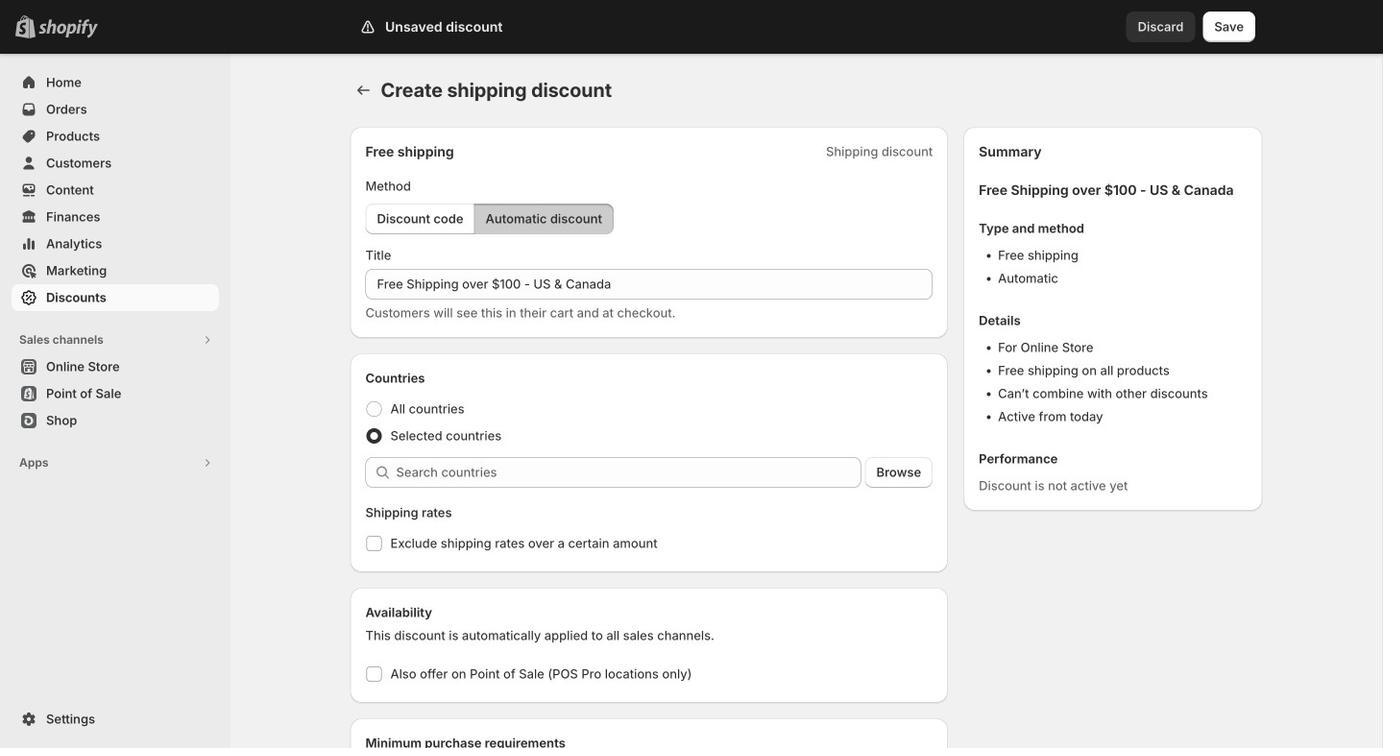 Task type: locate. For each thing, give the bounding box(es) containing it.
None text field
[[366, 269, 933, 300]]

Search countries text field
[[396, 457, 861, 488]]



Task type: vqa. For each thing, say whether or not it's contained in the screenshot.
Shopify image at the left of the page
yes



Task type: describe. For each thing, give the bounding box(es) containing it.
shopify image
[[38, 19, 98, 38]]



